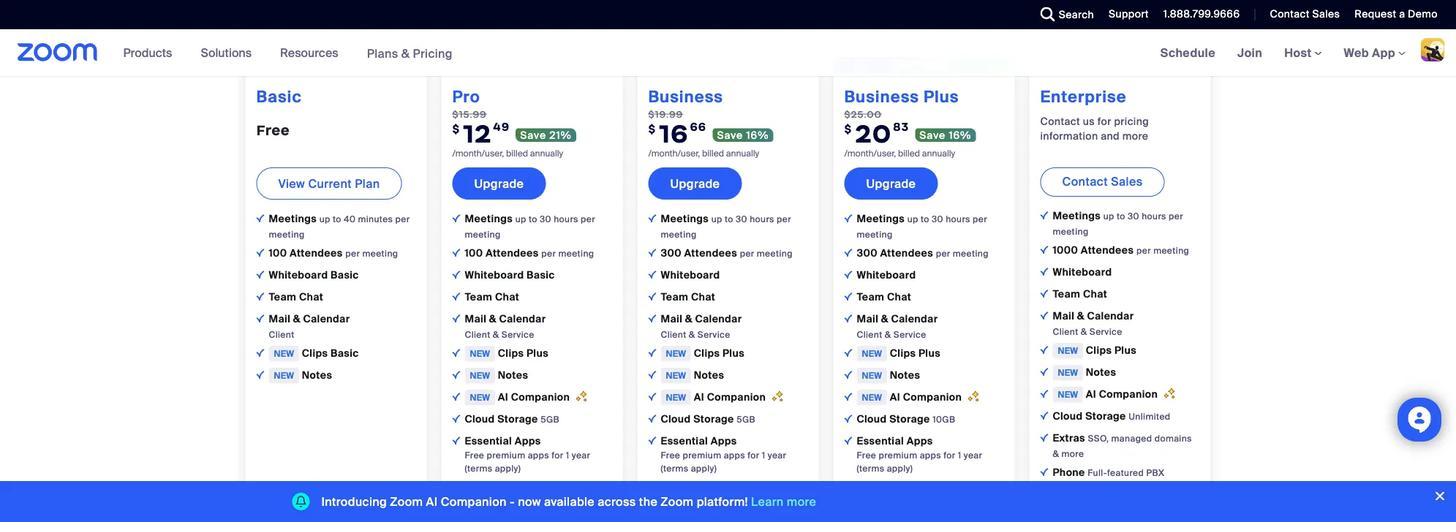 Task type: describe. For each thing, give the bounding box(es) containing it.
3 (terms from the left
[[857, 463, 885, 474]]

whiteboard basic for pro
[[465, 268, 555, 282]]

mail for business
[[661, 312, 683, 326]]

join
[[1238, 45, 1263, 60]]

attendees for basic
[[290, 246, 343, 260]]

apply) for 12
[[495, 463, 521, 474]]

products
[[123, 45, 172, 60]]

service for pro
[[502, 329, 535, 341]]

platform!
[[697, 494, 748, 510]]

apps for 12
[[528, 450, 550, 461]]

now
[[518, 494, 541, 510]]

support link right call
[[1109, 7, 1149, 21]]

resources button
[[280, 29, 345, 76]]

whiteboard for cloud storage unlimited
[[1053, 266, 1113, 279]]

per inside up to 40 minutes per meeting
[[396, 214, 410, 225]]

clips for enterprise
[[1086, 344, 1113, 357]]

cloud for pro
[[465, 413, 495, 426]]

the
[[639, 494, 658, 510]]

pro
[[453, 86, 481, 107]]

business for 16
[[649, 86, 724, 107]]

1.888.799.9666
[[1164, 7, 1241, 21]]

chat for enterprise
[[1084, 287, 1108, 301]]

plus for enterprise
[[1115, 344, 1137, 357]]

best
[[897, 60, 921, 71]]

notes for pro
[[498, 369, 529, 382]]

2 horizontal spatial sso,
[[1088, 433, 1110, 444]]

learn
[[752, 494, 784, 510]]

21% inside pro $15.99 $ 12 49 save 21% /month/user, billed annually
[[550, 128, 572, 142]]

web app
[[1345, 45, 1396, 60]]

1000 attendees per meeting
[[1053, 244, 1190, 257]]

companion for enterprise
[[1100, 388, 1158, 401]]

/month/user, for 12
[[453, 148, 504, 159]]

app
[[1373, 45, 1396, 60]]

essential apps free premium apps for 1 year (terms apply) for 16
[[661, 435, 787, 474]]

cloud storage 5gb for 16
[[661, 413, 756, 426]]

premium for 16
[[683, 450, 722, 461]]

meetings navigation
[[1150, 29, 1457, 77]]

100 attendees per meeting for pro
[[465, 246, 595, 260]]

plans
[[367, 46, 398, 61]]

outer image
[[970, 16, 983, 28]]

call from
[[1084, 15, 1131, 29]]

chat for basic
[[299, 290, 324, 304]]

2 zoom from the left
[[661, 494, 694, 510]]

66
[[690, 120, 707, 134]]

unlimited
[[1129, 411, 1171, 422]]

upgrade link for 12
[[453, 167, 546, 200]]

view
[[278, 176, 305, 191]]

up for pro
[[516, 214, 527, 225]]

apps for 12
[[515, 435, 541, 448]]

(terms for 12
[[465, 463, 493, 474]]

pbx
[[1147, 467, 1165, 479]]

best value
[[897, 60, 952, 71]]

value
[[923, 60, 952, 71]]

mail for pro
[[465, 312, 487, 326]]

from
[[1107, 15, 1131, 29]]

annually
[[320, 14, 371, 30]]

view current plan link
[[256, 167, 402, 200]]

3 essential apps free premium apps for 1 year (terms apply) from the left
[[857, 435, 983, 474]]

$ for 12
[[453, 122, 460, 136]]

clips for business
[[694, 347, 720, 360]]

apps for 16
[[711, 435, 737, 448]]

support link right search
[[1098, 0, 1153, 29]]

calendar for basic
[[303, 312, 350, 326]]

demo
[[1409, 7, 1439, 21]]

meetings for business
[[661, 212, 712, 226]]

sso, for cloud storage 5gb
[[696, 481, 717, 493]]

call
[[1084, 15, 1104, 29]]

mail & calendar client & service for business
[[661, 312, 742, 341]]

$ for 16
[[649, 122, 656, 136]]

extras for cloud storage 10gb
[[857, 480, 892, 493]]

team chat for pro
[[465, 290, 520, 304]]

view current plan
[[278, 176, 380, 191]]

2 vertical spatial contact
[[1063, 174, 1109, 189]]

3 upgrade link from the left
[[845, 167, 938, 200]]

team for basic
[[269, 290, 297, 304]]

300 attendees per meeting for cloud storage 10gb
[[857, 246, 989, 260]]

16
[[660, 117, 689, 149]]

300 for cloud storage 5gb
[[661, 246, 682, 260]]

client for pro
[[465, 329, 491, 341]]

1.888.799.9666 button up schedule
[[1153, 0, 1244, 29]]

21% inside annually save up to 21%
[[442, 16, 463, 29]]

plus for pro
[[527, 347, 549, 360]]

40
[[344, 214, 356, 225]]

meetings for basic
[[269, 212, 320, 226]]

1 vertical spatial sales
[[1112, 174, 1143, 189]]

enterprise
[[1041, 86, 1127, 107]]

sso, managed domains & more for cloud storage 5gb
[[661, 481, 800, 508]]

attendees for pro
[[486, 246, 539, 260]]

to for pro
[[529, 214, 538, 225]]

business $19.99 $ 16 66 save 16% /month/user, billed annually
[[649, 86, 769, 159]]

mail for basic
[[269, 312, 291, 326]]

plus for business
[[723, 347, 745, 360]]

new clips plus for business
[[666, 347, 745, 360]]

information
[[1041, 129, 1099, 143]]

new notes for pro
[[470, 369, 529, 382]]

new inside new clips basic
[[274, 348, 294, 360]]

$25.00
[[845, 108, 882, 120]]

introducing zoom ai companion - now available across the zoom platform! learn more
[[322, 494, 817, 510]]

1 horizontal spatial contact sales
[[1271, 7, 1341, 21]]

include image
[[845, 214, 853, 222]]

apps for 16
[[724, 450, 746, 461]]

plus inside business plus $25.00 $ 20 83 save 16% /month/user, billed annually
[[924, 86, 960, 107]]

billed for 12
[[506, 148, 528, 159]]

zoom logo image
[[18, 43, 98, 61]]

support
[[1109, 7, 1149, 21]]

3 apps from the left
[[920, 450, 942, 461]]

(terms for 16
[[661, 463, 689, 474]]

$19.99
[[649, 108, 684, 120]]

new notes for basic
[[274, 369, 332, 382]]

to for business
[[725, 214, 734, 225]]

companion for pro
[[511, 391, 570, 404]]

enterprise contact us for pricing information and more
[[1041, 86, 1150, 143]]

full-
[[1088, 467, 1108, 479]]

$15.99
[[453, 108, 487, 120]]

managed for cloud storage 10gb
[[916, 481, 957, 493]]

across
[[598, 494, 636, 510]]

plan
[[355, 176, 380, 191]]

20
[[856, 117, 892, 149]]

mail for enterprise
[[1053, 309, 1075, 323]]

ai for business
[[694, 391, 705, 404]]

annually save up to 21%
[[320, 14, 463, 30]]

save inside business $19.99 $ 16 66 save 16% /month/user, billed annually
[[717, 128, 744, 142]]

cloud storage 10gb
[[857, 413, 956, 426]]

join link
[[1227, 29, 1274, 76]]

up to 30 hours per meeting for enterprise
[[1053, 211, 1184, 237]]

annually inside business plus $25.00 $ 20 83 save 16% /month/user, billed annually
[[923, 148, 956, 159]]

pro $15.99 $ 12 49 save 21% /month/user, billed annually
[[453, 86, 572, 159]]

ai for enterprise
[[1086, 388, 1097, 401]]

for up learn at right bottom
[[748, 450, 760, 461]]

cloud for business
[[661, 413, 691, 426]]

banner containing products
[[0, 29, 1457, 77]]

for inside enterprise contact us for pricing information and more
[[1098, 114, 1112, 128]]

chat for business
[[691, 290, 716, 304]]

monthly
[[224, 14, 271, 30]]

companion for business
[[707, 391, 766, 404]]

host
[[1285, 45, 1315, 60]]

managed for cloud storage 5gb
[[720, 481, 761, 493]]

profile picture image
[[1422, 38, 1445, 61]]

& inside "mail & calendar client"
[[293, 312, 301, 326]]

new notes for business
[[666, 369, 725, 382]]

new ai companion for business
[[666, 391, 769, 404]]

web app button
[[1345, 45, 1406, 60]]

mail & calendar client
[[269, 312, 350, 341]]

calendar for pro
[[499, 312, 546, 326]]

schedule
[[1161, 45, 1216, 60]]



Task type: locate. For each thing, give the bounding box(es) containing it.
to
[[425, 16, 439, 29], [1117, 211, 1126, 222], [333, 214, 342, 225], [529, 214, 538, 225], [725, 214, 734, 225], [921, 214, 930, 225]]

essential apps free premium apps for 1 year (terms apply) up "now"
[[465, 435, 591, 474]]

billed inside pro $15.99 $ 12 49 save 21% /month/user, billed annually
[[506, 148, 528, 159]]

1 horizontal spatial upgrade link
[[649, 167, 742, 200]]

up to 30 hours per meeting
[[1053, 211, 1184, 237], [465, 214, 596, 240], [661, 214, 792, 240], [857, 214, 988, 240]]

ok image
[[256, 249, 265, 257], [453, 249, 461, 257], [649, 249, 657, 257], [845, 249, 853, 257], [1041, 268, 1049, 276], [453, 271, 461, 279], [453, 293, 461, 301], [649, 293, 657, 301], [1041, 312, 1049, 320], [256, 315, 265, 323], [1041, 346, 1049, 354], [649, 349, 657, 357], [845, 349, 853, 357], [1041, 368, 1049, 376], [453, 371, 461, 379], [649, 371, 657, 379], [1041, 390, 1049, 398], [453, 393, 461, 401], [845, 393, 853, 401], [453, 415, 461, 423]]

current
[[308, 176, 352, 191]]

essential apps free premium apps for 1 year (terms apply) up the platform!
[[661, 435, 787, 474]]

web
[[1345, 45, 1370, 60]]

annually right 12
[[530, 148, 564, 159]]

1 vertical spatial contact sales
[[1063, 174, 1143, 189]]

contact up information
[[1041, 114, 1081, 128]]

solutions button
[[201, 29, 258, 76]]

product information navigation
[[112, 29, 464, 77]]

2 horizontal spatial essential apps free premium apps for 1 year (terms apply)
[[857, 435, 983, 474]]

per
[[1169, 211, 1184, 222], [396, 214, 410, 225], [581, 214, 596, 225], [777, 214, 792, 225], [973, 214, 988, 225], [1137, 245, 1152, 256], [346, 248, 360, 259], [542, 248, 556, 259], [740, 248, 755, 259], [936, 248, 951, 259]]

2 horizontal spatial managed
[[1112, 433, 1153, 444]]

annually
[[530, 148, 564, 159], [726, 148, 760, 159], [923, 148, 956, 159]]

plus
[[924, 86, 960, 107], [1115, 344, 1137, 357], [527, 347, 549, 360], [723, 347, 745, 360], [919, 347, 941, 360]]

/month/user, inside business plus $25.00 $ 20 83 save 16% /month/user, billed annually
[[845, 148, 896, 159]]

apply) down cloud storage 10gb
[[887, 463, 913, 474]]

new clips plus for pro
[[470, 347, 549, 360]]

to inside up to 40 minutes per meeting
[[333, 214, 342, 225]]

up to 30 hours per meeting for pro
[[465, 214, 596, 240]]

1 300 attendees per meeting from the left
[[661, 246, 793, 260]]

16%
[[747, 128, 769, 142], [949, 128, 972, 142]]

2 (terms from the left
[[661, 463, 689, 474]]

contact sales down and
[[1063, 174, 1143, 189]]

save
[[378, 16, 405, 29], [520, 128, 547, 142], [717, 128, 744, 142], [920, 128, 946, 142]]

attendees for enterprise
[[1081, 244, 1134, 257]]

2 billed from the left
[[702, 148, 724, 159]]

chat for pro
[[495, 290, 520, 304]]

annually right 16
[[726, 148, 760, 159]]

2 5gb from the left
[[737, 414, 756, 425]]

to inside annually save up to 21%
[[425, 16, 439, 29]]

1.888.799.9666 button
[[1153, 0, 1244, 29], [1164, 7, 1241, 21]]

0 horizontal spatial apps
[[515, 435, 541, 448]]

1 300 from the left
[[661, 246, 682, 260]]

0 horizontal spatial upgrade link
[[453, 167, 546, 200]]

2 essential apps free premium apps for 1 year (terms apply) from the left
[[661, 435, 787, 474]]

mail & calendar client & service
[[1053, 309, 1135, 338], [465, 312, 546, 341], [661, 312, 742, 341], [857, 312, 938, 341]]

3 $ from the left
[[845, 122, 853, 136]]

1 whiteboard basic from the left
[[269, 268, 359, 282]]

cloud storage unlimited
[[1053, 410, 1171, 423]]

apps
[[528, 450, 550, 461], [724, 450, 746, 461], [920, 450, 942, 461]]

3 1 from the left
[[958, 450, 962, 461]]

new notes for enterprise
[[1058, 366, 1117, 379]]

save up plans
[[378, 16, 405, 29]]

/month/user, inside pro $15.99 $ 12 49 save 21% /month/user, billed annually
[[453, 148, 504, 159]]

49
[[493, 120, 510, 134]]

16% inside business $19.99 $ 16 66 save 16% /month/user, billed annually
[[747, 128, 769, 142]]

zoom
[[390, 494, 423, 510], [661, 494, 694, 510]]

attendees
[[1081, 244, 1134, 257], [290, 246, 343, 260], [486, 246, 539, 260], [685, 246, 738, 260], [881, 246, 934, 260]]

1 horizontal spatial premium
[[683, 450, 722, 461]]

up to 40 minutes per meeting
[[269, 214, 410, 240]]

$ inside pro $15.99 $ 12 49 save 21% /month/user, billed annually
[[453, 122, 460, 136]]

3 apply) from the left
[[887, 463, 913, 474]]

1 horizontal spatial year
[[768, 450, 787, 461]]

0 horizontal spatial essential
[[465, 435, 512, 448]]

0 horizontal spatial domains
[[763, 481, 800, 493]]

new clips plus
[[1058, 344, 1137, 357], [470, 347, 549, 360], [666, 347, 745, 360], [862, 347, 941, 360]]

1000
[[1053, 244, 1079, 257]]

up for basic
[[320, 214, 331, 225]]

0 horizontal spatial managed
[[720, 481, 761, 493]]

storage for enterprise
[[1086, 410, 1127, 423]]

1 horizontal spatial 300
[[857, 246, 878, 260]]

billed down 66
[[702, 148, 724, 159]]

contact sales up host dropdown button
[[1271, 7, 1341, 21]]

$ down $15.99
[[453, 122, 460, 136]]

30 for pro
[[540, 214, 552, 225]]

0 horizontal spatial upgrade
[[475, 176, 524, 191]]

$ inside business plus $25.00 $ 20 83 save 16% /month/user, billed annually
[[845, 122, 853, 136]]

new ai companion for enterprise
[[1058, 388, 1161, 401]]

100 for pro
[[465, 246, 483, 260]]

new
[[1058, 345, 1079, 357], [274, 348, 294, 360], [470, 348, 490, 360], [666, 348, 687, 360], [862, 348, 883, 360], [1058, 367, 1079, 379], [274, 370, 294, 381], [470, 370, 490, 381], [666, 370, 687, 381], [862, 370, 883, 381], [1058, 389, 1079, 401], [470, 392, 490, 403], [666, 392, 687, 403], [862, 392, 883, 403]]

extras for cloud storage 5gb
[[661, 480, 696, 493]]

3 year from the left
[[964, 450, 983, 461]]

1 (terms from the left
[[465, 463, 493, 474]]

us
[[1084, 114, 1095, 128]]

billed down 49
[[506, 148, 528, 159]]

client for basic
[[269, 329, 295, 341]]

billed down "83"
[[899, 148, 920, 159]]

1 100 attendees per meeting from the left
[[269, 246, 398, 260]]

0 horizontal spatial contact sales
[[1063, 174, 1143, 189]]

save inside pro $15.99 $ 12 49 save 21% /month/user, billed annually
[[520, 128, 547, 142]]

apply)
[[495, 463, 521, 474], [691, 463, 717, 474], [887, 463, 913, 474]]

-
[[510, 494, 515, 510]]

1.888.799.9666 button up the schedule "link"
[[1164, 7, 1241, 21]]

2 $ from the left
[[649, 122, 656, 136]]

apps down cloud storage 10gb
[[907, 435, 933, 448]]

up for business
[[712, 214, 723, 225]]

1 horizontal spatial 100
[[465, 246, 483, 260]]

notes for business
[[694, 369, 725, 382]]

introducing
[[322, 494, 387, 510]]

ai
[[1086, 388, 1097, 401], [498, 391, 509, 404], [694, 391, 705, 404], [890, 391, 901, 404], [426, 494, 438, 510]]

team for pro
[[465, 290, 493, 304]]

meeting inside 1000 attendees per meeting
[[1154, 245, 1190, 256]]

minutes
[[358, 214, 393, 225]]

meetings for pro
[[465, 212, 516, 226]]

upgrade link
[[453, 167, 546, 200], [649, 167, 742, 200], [845, 167, 938, 200]]

upgrade link down "20"
[[845, 167, 938, 200]]

client inside "mail & calendar client"
[[269, 329, 295, 341]]

3 essential from the left
[[857, 435, 905, 448]]

save right 66
[[717, 128, 744, 142]]

/month/user, inside business $19.99 $ 16 66 save 16% /month/user, billed annually
[[649, 148, 700, 159]]

sso, up the platform!
[[696, 481, 717, 493]]

0 horizontal spatial /month/user,
[[453, 148, 504, 159]]

2 horizontal spatial (terms
[[857, 463, 885, 474]]

1 horizontal spatial managed
[[916, 481, 957, 493]]

16% right "83"
[[949, 128, 972, 142]]

0 horizontal spatial essential apps free premium apps for 1 year (terms apply)
[[465, 435, 591, 474]]

1 horizontal spatial apps
[[711, 435, 737, 448]]

cloud storage 5gb
[[465, 413, 560, 426], [661, 413, 756, 426]]

2 horizontal spatial sso, managed domains & more
[[1053, 433, 1193, 460]]

2 16% from the left
[[949, 128, 972, 142]]

2 horizontal spatial upgrade link
[[845, 167, 938, 200]]

0 horizontal spatial annually
[[530, 148, 564, 159]]

to for basic
[[333, 214, 342, 225]]

cloud storage 5gb for 12
[[465, 413, 560, 426]]

0 horizontal spatial sales
[[1112, 174, 1143, 189]]

calendar inside "mail & calendar client"
[[303, 312, 350, 326]]

/month/user, for 16
[[649, 148, 700, 159]]

meeting inside up to 40 minutes per meeting
[[269, 229, 305, 240]]

$ down "$19.99"
[[649, 122, 656, 136]]

100 attendees per meeting for basic
[[269, 246, 398, 260]]

apps
[[515, 435, 541, 448], [711, 435, 737, 448], [907, 435, 933, 448]]

mail
[[1053, 309, 1075, 323], [269, 312, 291, 326], [465, 312, 487, 326], [661, 312, 683, 326], [857, 312, 879, 326]]

request a demo
[[1355, 7, 1439, 21]]

1 upgrade from the left
[[475, 176, 524, 191]]

21% right 49
[[550, 128, 572, 142]]

1 horizontal spatial extras
[[857, 480, 892, 493]]

0 horizontal spatial extras
[[661, 480, 696, 493]]

annually inside business $19.99 $ 16 66 save 16% /month/user, billed annually
[[726, 148, 760, 159]]

1 horizontal spatial 5gb
[[737, 414, 756, 425]]

300
[[661, 246, 682, 260], [857, 246, 878, 260]]

include image
[[1041, 211, 1049, 219], [256, 214, 265, 222], [453, 214, 461, 222], [649, 214, 657, 222], [453, 437, 461, 445], [649, 437, 657, 445], [845, 437, 853, 445]]

pricing
[[1115, 114, 1150, 128]]

contact inside enterprise contact us for pricing information and more
[[1041, 114, 1081, 128]]

new clips basic
[[274, 347, 359, 360]]

2 1 from the left
[[762, 450, 766, 461]]

1 vertical spatial 21%
[[550, 128, 572, 142]]

apply) up -
[[495, 463, 521, 474]]

100 for basic
[[269, 246, 287, 260]]

upgrade down 16
[[671, 176, 720, 191]]

3 upgrade from the left
[[867, 176, 916, 191]]

1 horizontal spatial 1
[[762, 450, 766, 461]]

upgrade
[[475, 176, 524, 191], [671, 176, 720, 191], [867, 176, 916, 191]]

2 annually from the left
[[726, 148, 760, 159]]

1 horizontal spatial 300 attendees per meeting
[[857, 246, 989, 260]]

&
[[401, 46, 410, 61], [1078, 309, 1085, 323], [293, 312, 301, 326], [489, 312, 497, 326], [686, 312, 693, 326], [882, 312, 889, 326], [1081, 326, 1088, 338], [493, 329, 499, 341], [689, 329, 696, 341], [885, 329, 892, 341], [1053, 448, 1060, 460], [661, 497, 668, 508], [857, 497, 864, 508]]

apps up the platform!
[[724, 450, 746, 461]]

2 horizontal spatial annually
[[923, 148, 956, 159]]

0 horizontal spatial billed
[[506, 148, 528, 159]]

& inside product information navigation
[[401, 46, 410, 61]]

upgrade for 12
[[475, 176, 524, 191]]

1 year from the left
[[572, 450, 591, 461]]

apps down 10gb
[[920, 450, 942, 461]]

5gb for 12
[[541, 414, 560, 425]]

16% right 66
[[747, 128, 769, 142]]

1
[[566, 450, 570, 461], [762, 450, 766, 461], [958, 450, 962, 461]]

2 horizontal spatial apps
[[907, 435, 933, 448]]

2 horizontal spatial 1
[[958, 450, 962, 461]]

0 horizontal spatial sso, managed domains & more
[[661, 481, 800, 508]]

business up $25.00
[[845, 86, 920, 107]]

83
[[894, 120, 910, 134]]

premium up the platform!
[[683, 450, 722, 461]]

calendar for business
[[696, 312, 742, 326]]

/month/user,
[[453, 148, 504, 159], [649, 148, 700, 159], [845, 148, 896, 159]]

1 horizontal spatial whiteboard basic
[[465, 268, 555, 282]]

more inside enterprise contact us for pricing information and more
[[1123, 129, 1149, 143]]

apply) up the platform!
[[691, 463, 717, 474]]

plans & pricing link
[[367, 46, 453, 61], [367, 46, 453, 61]]

apps up the platform!
[[711, 435, 737, 448]]

0 horizontal spatial sso,
[[696, 481, 717, 493]]

1 horizontal spatial cloud storage 5gb
[[661, 413, 756, 426]]

sso, down cloud storage 10gb
[[892, 481, 913, 493]]

2 essential from the left
[[661, 435, 708, 448]]

extras
[[1053, 432, 1088, 445], [661, 480, 696, 493], [857, 480, 892, 493]]

request
[[1355, 7, 1397, 21]]

1 horizontal spatial /month/user,
[[649, 148, 700, 159]]

upgrade for 16
[[671, 176, 720, 191]]

up inside up to 40 minutes per meeting
[[320, 214, 331, 225]]

learn more link
[[752, 494, 817, 510]]

1 apps from the left
[[528, 450, 550, 461]]

managed up the platform!
[[720, 481, 761, 493]]

0 horizontal spatial whiteboard basic
[[269, 268, 359, 282]]

whiteboard basic
[[269, 268, 359, 282], [465, 268, 555, 282]]

2 year from the left
[[768, 450, 787, 461]]

0 horizontal spatial business
[[649, 86, 724, 107]]

for down 10gb
[[944, 450, 956, 461]]

2 100 from the left
[[465, 246, 483, 260]]

sso, managed domains & more for cloud storage 10gb
[[857, 481, 997, 508]]

2 premium from the left
[[683, 450, 722, 461]]

0 horizontal spatial $
[[453, 122, 460, 136]]

billed inside business plus $25.00 $ 20 83 save 16% /month/user, billed annually
[[899, 148, 920, 159]]

2 horizontal spatial upgrade
[[867, 176, 916, 191]]

12
[[463, 117, 492, 149]]

1 vertical spatial contact
[[1041, 114, 1081, 128]]

2 cloud storage 5gb from the left
[[661, 413, 756, 426]]

per inside 1000 attendees per meeting
[[1137, 245, 1152, 256]]

/month/user, down $25.00
[[845, 148, 896, 159]]

domains for cloud storage 10gb
[[959, 481, 997, 493]]

free
[[256, 121, 290, 139], [465, 450, 485, 461], [661, 450, 681, 461], [857, 450, 877, 461]]

1 horizontal spatial billed
[[702, 148, 724, 159]]

sso, down cloud storage unlimited at the right bottom of page
[[1088, 433, 1110, 444]]

whiteboard basic for basic
[[269, 268, 359, 282]]

service
[[1090, 326, 1123, 338], [502, 329, 535, 341], [698, 329, 731, 341], [894, 329, 927, 341]]

1 business from the left
[[649, 86, 724, 107]]

2 horizontal spatial domains
[[1155, 433, 1193, 444]]

upgrade down "20"
[[867, 176, 916, 191]]

3 billed from the left
[[899, 148, 920, 159]]

upgrade link down 12
[[453, 167, 546, 200]]

ok image
[[1041, 246, 1049, 254], [256, 271, 265, 279], [649, 271, 657, 279], [845, 271, 853, 279], [1041, 290, 1049, 298], [256, 293, 265, 301], [845, 293, 853, 301], [453, 315, 461, 323], [649, 315, 657, 323], [845, 315, 853, 323], [256, 349, 265, 357], [453, 349, 461, 357], [256, 371, 265, 379], [845, 371, 853, 379], [649, 393, 657, 401], [1041, 412, 1049, 420], [649, 415, 657, 423], [845, 415, 853, 423], [1041, 434, 1049, 442], [1041, 468, 1049, 476], [649, 482, 657, 490], [845, 482, 853, 490]]

0 horizontal spatial apps
[[528, 450, 550, 461]]

essential up the platform!
[[661, 435, 708, 448]]

business plus $25.00 $ 20 83 save 16% /month/user, billed annually
[[845, 86, 972, 159]]

0 horizontal spatial zoom
[[390, 494, 423, 510]]

new ai companion for pro
[[470, 391, 573, 404]]

upgrade link down 16
[[649, 167, 742, 200]]

search
[[1059, 8, 1095, 21]]

to for enterprise
[[1117, 211, 1126, 222]]

2 horizontal spatial billed
[[899, 148, 920, 159]]

1 horizontal spatial zoom
[[661, 494, 694, 510]]

save inside annually save up to 21%
[[378, 16, 405, 29]]

2 100 attendees per meeting from the left
[[465, 246, 595, 260]]

1 horizontal spatial domains
[[959, 481, 997, 493]]

1 horizontal spatial annually
[[726, 148, 760, 159]]

new clips plus for enterprise
[[1058, 344, 1137, 357]]

1 for 16
[[762, 450, 766, 461]]

annually inside pro $15.99 $ 12 49 save 21% /month/user, billed annually
[[530, 148, 564, 159]]

1 zoom from the left
[[390, 494, 423, 510]]

2 upgrade from the left
[[671, 176, 720, 191]]

2 upgrade link from the left
[[649, 167, 742, 200]]

premium up -
[[487, 450, 526, 461]]

1 horizontal spatial (terms
[[661, 463, 689, 474]]

2 horizontal spatial /month/user,
[[845, 148, 896, 159]]

1 horizontal spatial business
[[845, 86, 920, 107]]

contact up host
[[1271, 7, 1310, 21]]

essential for 12
[[465, 435, 512, 448]]

banner
[[0, 29, 1457, 77]]

service for enterprise
[[1090, 326, 1123, 338]]

service for business
[[698, 329, 731, 341]]

solutions
[[201, 45, 252, 60]]

upgrade down 12
[[475, 176, 524, 191]]

2 horizontal spatial apply)
[[887, 463, 913, 474]]

hours for pro
[[554, 214, 579, 225]]

billed inside business $19.99 $ 16 66 save 16% /month/user, billed annually
[[702, 148, 724, 159]]

1 5gb from the left
[[541, 414, 560, 425]]

21% up pricing
[[442, 16, 463, 29]]

mail inside "mail & calendar client"
[[269, 312, 291, 326]]

2 apply) from the left
[[691, 463, 717, 474]]

1 horizontal spatial 100 attendees per meeting
[[465, 246, 595, 260]]

0 horizontal spatial 100
[[269, 246, 287, 260]]

annually for 16
[[726, 148, 760, 159]]

10gb
[[933, 414, 956, 425]]

contact
[[1271, 7, 1310, 21], [1041, 114, 1081, 128], [1063, 174, 1109, 189]]

zoom right the the
[[661, 494, 694, 510]]

0 vertical spatial contact sales
[[1271, 7, 1341, 21]]

essential for 16
[[661, 435, 708, 448]]

sso, for cloud storage 10gb
[[892, 481, 913, 493]]

1 horizontal spatial apps
[[724, 450, 746, 461]]

save right "83"
[[920, 128, 946, 142]]

contact down information
[[1063, 174, 1109, 189]]

3 /month/user, from the left
[[845, 148, 896, 159]]

0 horizontal spatial year
[[572, 450, 591, 461]]

sso,
[[1088, 433, 1110, 444], [696, 481, 717, 493], [892, 481, 913, 493]]

0 horizontal spatial apply)
[[495, 463, 521, 474]]

0 horizontal spatial premium
[[487, 450, 526, 461]]

host button
[[1285, 45, 1323, 60]]

business inside business plus $25.00 $ 20 83 save 16% /month/user, billed annually
[[845, 86, 920, 107]]

companion
[[1100, 388, 1158, 401], [511, 391, 570, 404], [707, 391, 766, 404], [903, 391, 962, 404], [441, 494, 507, 510]]

2 business from the left
[[845, 86, 920, 107]]

(terms
[[465, 463, 493, 474], [661, 463, 689, 474], [857, 463, 885, 474]]

sales up host dropdown button
[[1313, 7, 1341, 21]]

0 horizontal spatial 300 attendees per meeting
[[661, 246, 793, 260]]

managed
[[1112, 433, 1153, 444], [720, 481, 761, 493], [916, 481, 957, 493]]

resources
[[280, 45, 339, 60]]

2 horizontal spatial extras
[[1053, 432, 1088, 445]]

1 horizontal spatial apply)
[[691, 463, 717, 474]]

search button
[[1030, 0, 1098, 29]]

2 apps from the left
[[724, 450, 746, 461]]

1 1 from the left
[[566, 450, 570, 461]]

premium for 12
[[487, 450, 526, 461]]

notes for enterprise
[[1086, 366, 1117, 379]]

1 100 from the left
[[269, 246, 287, 260]]

apps up "now"
[[528, 450, 550, 461]]

a
[[1400, 7, 1406, 21]]

0 horizontal spatial 21%
[[442, 16, 463, 29]]

3 apps from the left
[[907, 435, 933, 448]]

1 $ from the left
[[453, 122, 460, 136]]

whiteboard
[[1053, 266, 1113, 279], [269, 268, 328, 282], [465, 268, 524, 282], [661, 268, 720, 282], [857, 268, 916, 282]]

1 16% from the left
[[747, 128, 769, 142]]

1 apps from the left
[[515, 435, 541, 448]]

1 horizontal spatial upgrade
[[671, 176, 720, 191]]

managed down the unlimited
[[1112, 433, 1153, 444]]

up inside annually save up to 21%
[[408, 16, 422, 29]]

1 horizontal spatial 16%
[[949, 128, 972, 142]]

2 horizontal spatial $
[[845, 122, 853, 136]]

team chat for enterprise
[[1053, 287, 1108, 301]]

notes for basic
[[302, 369, 332, 382]]

apply) for 16
[[691, 463, 717, 474]]

2 horizontal spatial premium
[[879, 450, 918, 461]]

1 horizontal spatial $
[[649, 122, 656, 136]]

1 for 12
[[566, 450, 570, 461]]

meetings for enterprise
[[1053, 209, 1104, 223]]

0 horizontal spatial 100 attendees per meeting
[[269, 246, 398, 260]]

1 horizontal spatial 21%
[[550, 128, 572, 142]]

storage for pro
[[498, 413, 538, 426]]

2 apps from the left
[[711, 435, 737, 448]]

0 vertical spatial 21%
[[442, 16, 463, 29]]

300 attendees per meeting for cloud storage 5gb
[[661, 246, 793, 260]]

0 vertical spatial contact
[[1271, 7, 1310, 21]]

save right 49
[[520, 128, 547, 142]]

team chat for business
[[661, 290, 716, 304]]

1 horizontal spatial essential apps free premium apps for 1 year (terms apply)
[[661, 435, 787, 474]]

phone full-featured pbx
[[1053, 466, 1165, 480]]

business inside business $19.99 $ 16 66 save 16% /month/user, billed annually
[[649, 86, 724, 107]]

plans & pricing
[[367, 46, 453, 61]]

0 horizontal spatial 16%
[[747, 128, 769, 142]]

5gb
[[541, 414, 560, 425], [737, 414, 756, 425]]

2 /month/user, from the left
[[649, 148, 700, 159]]

business for 20
[[845, 86, 920, 107]]

3 annually from the left
[[923, 148, 956, 159]]

calendar
[[1088, 309, 1135, 323], [303, 312, 350, 326], [499, 312, 546, 326], [696, 312, 742, 326], [892, 312, 938, 326]]

0 vertical spatial sales
[[1313, 7, 1341, 21]]

featured
[[1108, 467, 1145, 479]]

apps up "now"
[[515, 435, 541, 448]]

1 cloud storage 5gb from the left
[[465, 413, 560, 426]]

/month/user, down 66
[[649, 148, 700, 159]]

1 essential from the left
[[465, 435, 512, 448]]

$ inside business $19.99 $ 16 66 save 16% /month/user, billed annually
[[649, 122, 656, 136]]

team chat
[[1053, 287, 1108, 301], [269, 290, 324, 304], [465, 290, 520, 304], [661, 290, 716, 304], [857, 290, 912, 304]]

1 /month/user, from the left
[[453, 148, 504, 159]]

billed for 16
[[702, 148, 724, 159]]

premium down cloud storage 10gb
[[879, 450, 918, 461]]

client for enterprise
[[1053, 326, 1079, 338]]

hours for enterprise
[[1142, 211, 1167, 222]]

1 horizontal spatial sso,
[[892, 481, 913, 493]]

for up introducing zoom ai companion - now available across the zoom platform! learn more
[[552, 450, 564, 461]]

0 horizontal spatial cloud storage 5gb
[[465, 413, 560, 426]]

business up "$19.99"
[[649, 86, 724, 107]]

essential down cloud storage 10gb
[[857, 435, 905, 448]]

zoom right the introducing
[[390, 494, 423, 510]]

16% inside business plus $25.00 $ 20 83 save 16% /month/user, billed annually
[[949, 128, 972, 142]]

1 premium from the left
[[487, 450, 526, 461]]

1 upgrade link from the left
[[453, 167, 546, 200]]

essential up -
[[465, 435, 512, 448]]

new notes
[[1058, 366, 1117, 379], [274, 369, 332, 382], [470, 369, 529, 382], [666, 369, 725, 382], [862, 369, 921, 382]]

1 horizontal spatial sso, managed domains & more
[[857, 481, 997, 508]]

1 horizontal spatial sales
[[1313, 7, 1341, 21]]

calendar for enterprise
[[1088, 309, 1135, 323]]

annually right "20"
[[923, 148, 956, 159]]

$ down $25.00
[[845, 122, 853, 136]]

products button
[[123, 29, 179, 76]]

1 essential apps free premium apps for 1 year (terms apply) from the left
[[465, 435, 591, 474]]

essential apps free premium apps for 1 year (terms apply) down cloud storage 10gb
[[857, 435, 983, 474]]

chat
[[1084, 287, 1108, 301], [299, 290, 324, 304], [495, 290, 520, 304], [691, 290, 716, 304], [888, 290, 912, 304]]

5gb for 16
[[737, 414, 756, 425]]

for right us
[[1098, 114, 1112, 128]]

2 300 attendees per meeting from the left
[[857, 246, 989, 260]]

/month/user, down 49
[[453, 148, 504, 159]]

2 whiteboard basic from the left
[[465, 268, 555, 282]]

schedule link
[[1150, 29, 1227, 76]]

for
[[1098, 114, 1112, 128], [552, 450, 564, 461], [748, 450, 760, 461], [944, 450, 956, 461]]

up for enterprise
[[1104, 211, 1115, 222]]

year for 16
[[768, 450, 787, 461]]

0 horizontal spatial 300
[[661, 246, 682, 260]]

save inside business plus $25.00 $ 20 83 save 16% /month/user, billed annually
[[920, 128, 946, 142]]

2 horizontal spatial essential
[[857, 435, 905, 448]]

sales down and
[[1112, 174, 1143, 189]]

2 300 from the left
[[857, 246, 878, 260]]

team for enterprise
[[1053, 287, 1081, 301]]

team chat for basic
[[269, 290, 324, 304]]

1 billed from the left
[[506, 148, 528, 159]]

2 horizontal spatial apps
[[920, 450, 942, 461]]

mail & calendar client & service for pro
[[465, 312, 546, 341]]

available
[[544, 494, 595, 510]]

2 horizontal spatial year
[[964, 450, 983, 461]]

mail & calendar client & service for enterprise
[[1053, 309, 1135, 338]]

and
[[1101, 129, 1120, 143]]

clips for basic
[[302, 347, 328, 360]]

1 horizontal spatial essential
[[661, 435, 708, 448]]

1 annually from the left
[[530, 148, 564, 159]]

30 for business
[[736, 214, 748, 225]]

managed down 10gb
[[916, 481, 957, 493]]

ai for pro
[[498, 391, 509, 404]]

0 horizontal spatial 1
[[566, 450, 570, 461]]

team for business
[[661, 290, 689, 304]]

3 premium from the left
[[879, 450, 918, 461]]

0 horizontal spatial 5gb
[[541, 414, 560, 425]]

0 horizontal spatial (terms
[[465, 463, 493, 474]]

1 apply) from the left
[[495, 463, 521, 474]]

pricing
[[413, 46, 453, 61]]

premium
[[487, 450, 526, 461], [683, 450, 722, 461], [879, 450, 918, 461]]

phone
[[1053, 466, 1086, 480]]

attendees for business
[[685, 246, 738, 260]]



Task type: vqa. For each thing, say whether or not it's contained in the screenshot.


